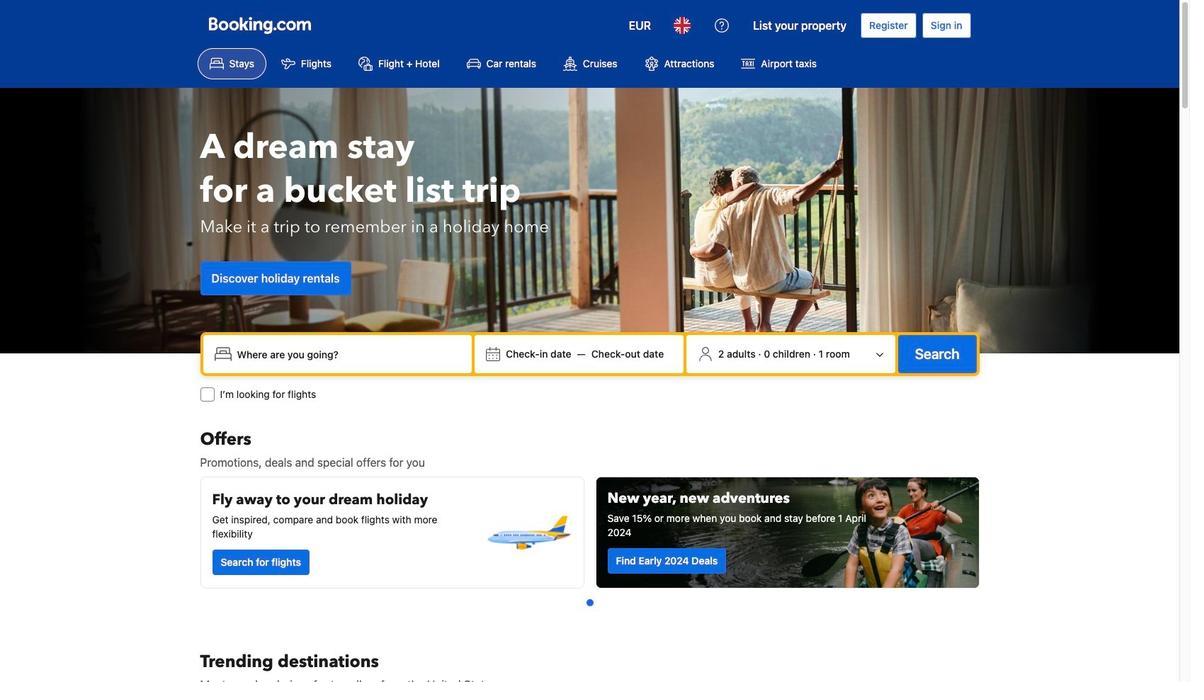 Task type: vqa. For each thing, say whether or not it's contained in the screenshot.
required to the middle
no



Task type: describe. For each thing, give the bounding box(es) containing it.
Where are you going? field
[[231, 342, 466, 367]]

booking.com image
[[209, 17, 311, 34]]

a young girl and woman kayak on a river image
[[596, 478, 979, 588]]

fly away to your dream holiday image
[[484, 489, 572, 577]]



Task type: locate. For each thing, give the bounding box(es) containing it.
main content
[[194, 429, 985, 682]]

progress bar
[[586, 599, 593, 607]]



